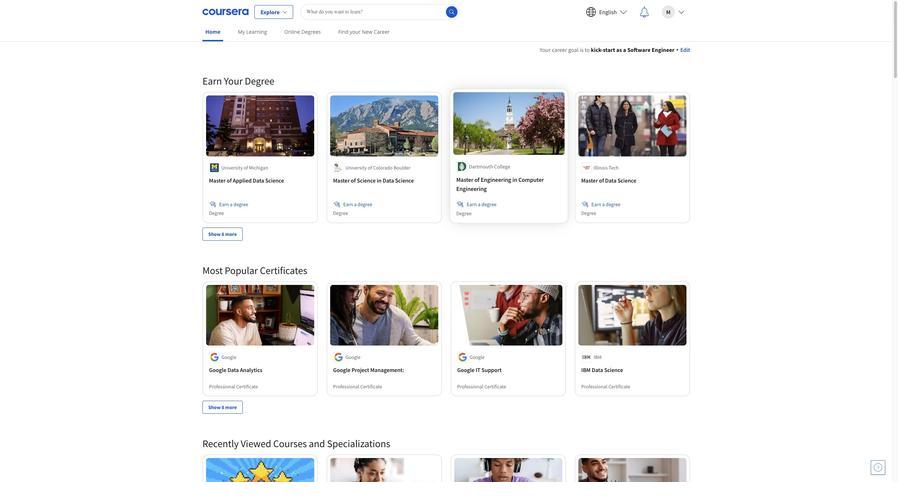 Task type: vqa. For each thing, say whether or not it's contained in the screenshot.
the real- on the bottom of the page
no



Task type: locate. For each thing, give the bounding box(es) containing it.
master inside the master of science in data science link
[[333, 177, 350, 184]]

degree for computer
[[457, 210, 472, 216]]

earn a degree for science
[[344, 201, 373, 208]]

show inside earn your degree collection element
[[208, 231, 221, 237]]

edit button
[[677, 45, 691, 54]]

science inside "most popular certificates collection" element
[[605, 366, 624, 373]]

of down dartmouth on the right top of the page
[[475, 177, 480, 184]]

degree down master of engineering in computer engineering
[[482, 201, 497, 208]]

1 vertical spatial more
[[225, 404, 237, 411]]

certificate down support
[[485, 383, 507, 390]]

1 horizontal spatial in
[[512, 177, 517, 184]]

2 8 from the top
[[222, 404, 224, 411]]

home link
[[203, 24, 223, 41]]

0 vertical spatial show 8 more
[[208, 231, 237, 237]]

your
[[540, 46, 551, 53], [224, 74, 243, 88]]

2 professional certificate from the left
[[333, 383, 382, 390]]

google project management:
[[333, 366, 405, 373]]

earn
[[203, 74, 222, 88], [468, 201, 477, 208], [219, 201, 229, 208], [344, 201, 353, 208], [592, 201, 602, 208]]

professional down it
[[458, 383, 484, 390]]

None search field
[[301, 4, 460, 20]]

it
[[476, 366, 481, 373]]

more
[[225, 231, 237, 237], [225, 404, 237, 411]]

4 professional certificate from the left
[[582, 383, 631, 390]]

1 vertical spatial show 8 more button
[[203, 401, 243, 414]]

college
[[494, 164, 510, 171]]

3 earn a degree from the left
[[344, 201, 373, 208]]

in
[[512, 177, 517, 184], [377, 177, 382, 184]]

1 in from the left
[[512, 177, 517, 184]]

show 8 more button for earn
[[203, 228, 243, 241]]

professional certificate down "project"
[[333, 383, 382, 390]]

2 show 8 more button from the top
[[203, 401, 243, 414]]

1 professional certificate from the left
[[209, 383, 258, 390]]

dartmouth
[[470, 164, 493, 171]]

professional down "project"
[[333, 383, 360, 390]]

4 degree from the left
[[606, 201, 621, 208]]

certificates
[[260, 264, 308, 277]]

degree for applied
[[234, 201, 248, 208]]

professional
[[209, 383, 235, 390], [333, 383, 360, 390], [458, 383, 484, 390], [582, 383, 608, 390]]

of for applied
[[227, 177, 232, 184]]

of inside master of engineering in computer engineering
[[475, 177, 480, 184]]

earn a degree
[[468, 201, 497, 208], [219, 201, 248, 208], [344, 201, 373, 208], [592, 201, 621, 208]]

1 show from the top
[[208, 231, 221, 237]]

3 professional from the left
[[458, 383, 484, 390]]

8 for most
[[222, 404, 224, 411]]

most popular certificates
[[203, 264, 308, 277]]

1 vertical spatial show
[[208, 404, 221, 411]]

certificate for analytics
[[236, 383, 258, 390]]

viewed
[[241, 437, 271, 450]]

specializations
[[327, 437, 391, 450]]

degree
[[482, 201, 497, 208], [234, 201, 248, 208], [358, 201, 373, 208], [606, 201, 621, 208]]

a down master of science in data science
[[354, 201, 357, 208]]

online degrees
[[285, 28, 321, 35]]

popular
[[225, 264, 258, 277]]

in down university of colorado boulder
[[377, 177, 382, 184]]

master of engineering in computer engineering
[[457, 177, 543, 193]]

3 certificate from the left
[[485, 383, 507, 390]]

1 certificate from the left
[[236, 383, 258, 390]]

3 professional certificate from the left
[[458, 383, 507, 390]]

university
[[222, 164, 243, 171], [346, 164, 367, 171]]

of down illinois
[[600, 177, 604, 184]]

1 vertical spatial 8
[[222, 404, 224, 411]]

1 8 from the top
[[222, 231, 224, 237]]

management:
[[371, 366, 405, 373]]

master of applied data science
[[209, 177, 284, 184]]

0 vertical spatial more
[[225, 231, 237, 237]]

show 8 more for earn
[[208, 231, 237, 237]]

certificate
[[236, 383, 258, 390], [361, 383, 382, 390], [485, 383, 507, 390], [609, 383, 631, 390]]

english button
[[581, 0, 633, 23]]

engineering
[[481, 177, 511, 184], [457, 185, 487, 193]]

1 show 8 more button from the top
[[203, 228, 243, 241]]

earn for science
[[219, 201, 229, 208]]

2 earn a degree from the left
[[219, 201, 248, 208]]

ibm
[[594, 354, 602, 360], [582, 366, 591, 373]]

learning
[[246, 28, 267, 35]]

of left colorado at the top left of page
[[368, 164, 372, 171]]

2 show from the top
[[208, 404, 221, 411]]

show
[[208, 231, 221, 237], [208, 404, 221, 411]]

professional down google data analytics
[[209, 383, 235, 390]]

science
[[265, 177, 284, 184], [357, 177, 376, 184], [395, 177, 414, 184], [618, 177, 637, 184], [605, 366, 624, 373]]

show 8 more button
[[203, 228, 243, 241], [203, 401, 243, 414]]

master inside master of engineering in computer engineering
[[457, 177, 474, 184]]

4 professional from the left
[[582, 383, 608, 390]]

1 master from the left
[[457, 177, 474, 184]]

of down university of colorado boulder
[[351, 177, 356, 184]]

master inside master of data science link
[[582, 177, 598, 184]]

earn a degree for data
[[592, 201, 621, 208]]

professional certificate for analytics
[[209, 383, 258, 390]]

certificate for support
[[485, 383, 507, 390]]

explore button
[[255, 5, 293, 19]]

career
[[552, 46, 568, 53]]

google data analytics link
[[209, 365, 312, 374]]

applied
[[233, 177, 252, 184]]

earn a degree down master of engineering in computer engineering
[[468, 201, 497, 208]]

2 master from the left
[[209, 177, 226, 184]]

a down master of applied data science
[[230, 201, 233, 208]]

more inside earn your degree collection element
[[225, 231, 237, 237]]

main content
[[0, 37, 893, 482]]

earn a degree for engineering
[[468, 201, 497, 208]]

master for engineering
[[457, 177, 474, 184]]

university up applied
[[222, 164, 243, 171]]

0 horizontal spatial university
[[222, 164, 243, 171]]

master of data science
[[582, 177, 637, 184]]

earn a degree down master of science in data science
[[344, 201, 373, 208]]

2 more from the top
[[225, 404, 237, 411]]

in left computer
[[512, 177, 517, 184]]

show 8 more inside earn your degree collection element
[[208, 231, 237, 237]]

1 professional from the left
[[209, 383, 235, 390]]

2 university from the left
[[346, 164, 367, 171]]

professional certificate down google data analytics
[[209, 383, 258, 390]]

university up master of science in data science
[[346, 164, 367, 171]]

certificate down google project management:
[[361, 383, 382, 390]]

1 show 8 more from the top
[[208, 231, 237, 237]]

certificate for science
[[609, 383, 631, 390]]

degree for engineering
[[482, 201, 497, 208]]

1 earn a degree from the left
[[468, 201, 497, 208]]

degree down master of science in data science
[[358, 201, 373, 208]]

more for your
[[225, 231, 237, 237]]

goal
[[569, 46, 579, 53]]

1 vertical spatial your
[[224, 74, 243, 88]]

google it support link
[[458, 365, 560, 374]]

1 degree from the left
[[482, 201, 497, 208]]

8 inside "most popular certificates collection" element
[[222, 404, 224, 411]]

2 in from the left
[[377, 177, 382, 184]]

degrees
[[302, 28, 321, 35]]

8 inside earn your degree collection element
[[222, 231, 224, 237]]

degree down 'master of data science' on the right top
[[606, 201, 621, 208]]

m
[[667, 8, 671, 15]]

0 vertical spatial ibm
[[594, 354, 602, 360]]

your
[[350, 28, 361, 35]]

2 professional from the left
[[333, 383, 360, 390]]

of left michigan
[[244, 164, 248, 171]]

a down master of engineering in computer engineering
[[479, 201, 481, 208]]

degree
[[245, 74, 275, 88], [209, 210, 224, 216], [333, 210, 348, 216], [582, 210, 597, 216], [457, 210, 472, 216]]

certificate down analytics
[[236, 383, 258, 390]]

1 university from the left
[[222, 164, 243, 171]]

1 vertical spatial show 8 more
[[208, 404, 237, 411]]

professional down ibm data science
[[582, 383, 608, 390]]

of for michigan
[[244, 164, 248, 171]]

master of engineering in computer engineering link
[[457, 176, 560, 193]]

0 horizontal spatial ibm
[[582, 366, 591, 373]]

my
[[238, 28, 245, 35]]

master of science in data science link
[[333, 176, 436, 185]]

of left applied
[[227, 177, 232, 184]]

3 degree from the left
[[358, 201, 373, 208]]

google left it
[[458, 366, 475, 373]]

1 horizontal spatial your
[[540, 46, 551, 53]]

4 earn a degree from the left
[[592, 201, 621, 208]]

degree for data
[[606, 201, 621, 208]]

engineering down college
[[481, 177, 511, 184]]

1 horizontal spatial ibm
[[594, 354, 602, 360]]

most popular certificates collection element
[[198, 252, 695, 426]]

of
[[244, 164, 248, 171], [368, 164, 372, 171], [475, 177, 480, 184], [227, 177, 232, 184], [351, 177, 356, 184], [600, 177, 604, 184]]

show inside "most popular certificates collection" element
[[208, 404, 221, 411]]

professional certificate
[[209, 383, 258, 390], [333, 383, 382, 390], [458, 383, 507, 390], [582, 383, 631, 390]]

2 certificate from the left
[[361, 383, 382, 390]]

4 certificate from the left
[[609, 383, 631, 390]]

a right as
[[624, 46, 627, 53]]

find your new career link
[[336, 24, 393, 40]]

1 vertical spatial ibm
[[582, 366, 591, 373]]

in inside master of engineering in computer engineering
[[512, 177, 517, 184]]

data
[[253, 177, 264, 184], [383, 177, 394, 184], [606, 177, 617, 184], [228, 366, 239, 373], [592, 366, 604, 373]]

earn a degree down applied
[[219, 201, 248, 208]]

recently viewed courses and specializations collection element
[[198, 426, 695, 482]]

2 degree from the left
[[234, 201, 248, 208]]

professional for google it support
[[458, 383, 484, 390]]

1 vertical spatial engineering
[[457, 185, 487, 193]]

michigan
[[249, 164, 268, 171]]

google
[[222, 354, 237, 360], [346, 354, 361, 360], [470, 354, 485, 360], [209, 366, 227, 373], [333, 366, 351, 373], [458, 366, 475, 373]]

earn a degree down 'master of data science' on the right top
[[592, 201, 621, 208]]

professional certificate for support
[[458, 383, 507, 390]]

coursera image
[[203, 6, 249, 18]]

0 vertical spatial 8
[[222, 231, 224, 237]]

0 vertical spatial show
[[208, 231, 221, 237]]

engineer
[[652, 46, 675, 53]]

show 8 more
[[208, 231, 237, 237], [208, 404, 237, 411]]

analytics
[[240, 366, 263, 373]]

a for computer
[[479, 201, 481, 208]]

What do you want to learn? text field
[[301, 4, 460, 20]]

career
[[374, 28, 390, 35]]

2 show 8 more from the top
[[208, 404, 237, 411]]

show 8 more button inside "most popular certificates collection" element
[[203, 401, 243, 414]]

degree for science
[[209, 210, 224, 216]]

ibm data science
[[582, 366, 624, 373]]

1 horizontal spatial university
[[346, 164, 367, 171]]

4 master from the left
[[582, 177, 598, 184]]

professional certificate down google it support on the right bottom of page
[[458, 383, 507, 390]]

degree down applied
[[234, 201, 248, 208]]

university of michigan
[[222, 164, 268, 171]]

of for engineering
[[475, 177, 480, 184]]

professional certificate down ibm data science
[[582, 383, 631, 390]]

0 vertical spatial show 8 more button
[[203, 228, 243, 241]]

0 horizontal spatial in
[[377, 177, 382, 184]]

8
[[222, 231, 224, 237], [222, 404, 224, 411]]

project
[[352, 366, 369, 373]]

1 more from the top
[[225, 231, 237, 237]]

your career goal is to kick-start as a software engineer
[[540, 46, 675, 53]]

more inside "most popular certificates collection" element
[[225, 404, 237, 411]]

engineering down dartmouth on the right top of the page
[[457, 185, 487, 193]]

more for popular
[[225, 404, 237, 411]]

show 8 more inside "most popular certificates collection" element
[[208, 404, 237, 411]]

professional for google data analytics
[[209, 383, 235, 390]]

3 master from the left
[[333, 177, 350, 184]]

master inside master of applied data science link
[[209, 177, 226, 184]]

most
[[203, 264, 223, 277]]

show 8 more button inside earn your degree collection element
[[203, 228, 243, 241]]

online degrees link
[[282, 24, 324, 40]]

certificate down the ibm data science link
[[609, 383, 631, 390]]



Task type: describe. For each thing, give the bounding box(es) containing it.
edit
[[681, 46, 691, 53]]

m button
[[657, 0, 691, 23]]

courses
[[273, 437, 307, 450]]

to
[[585, 46, 590, 53]]

google it support
[[458, 366, 502, 373]]

master of science in data science
[[333, 177, 414, 184]]

dartmouth college
[[470, 164, 510, 171]]

show for most
[[208, 404, 221, 411]]

illinois
[[594, 164, 608, 171]]

as
[[617, 46, 623, 53]]

show 8 more for most
[[208, 404, 237, 411]]

new
[[362, 28, 373, 35]]

of for colorado
[[368, 164, 372, 171]]

online
[[285, 28, 300, 35]]

software
[[628, 46, 651, 53]]

master for science
[[333, 177, 350, 184]]

earn your degree
[[203, 74, 275, 88]]

tech
[[609, 164, 619, 171]]

master of data science link
[[582, 176, 684, 185]]

of for science
[[351, 177, 356, 184]]

professional certificate for science
[[582, 383, 631, 390]]

in for engineering
[[512, 177, 517, 184]]

find your new career
[[339, 28, 390, 35]]

in for science
[[377, 177, 382, 184]]

8 for earn
[[222, 231, 224, 237]]

university for applied
[[222, 164, 243, 171]]

earn for computer
[[468, 201, 477, 208]]

degree for science
[[358, 201, 373, 208]]

home
[[206, 28, 221, 35]]

is
[[580, 46, 584, 53]]

earn a degree for applied
[[219, 201, 248, 208]]

professional certificate for management:
[[333, 383, 382, 390]]

university for science
[[346, 164, 367, 171]]

a down 'master of data science' on the right top
[[603, 201, 605, 208]]

google left analytics
[[209, 366, 227, 373]]

google data analytics
[[209, 366, 263, 373]]

ibm for ibm
[[594, 354, 602, 360]]

certificate for management:
[[361, 383, 382, 390]]

show 8 more button for most
[[203, 401, 243, 414]]

professional for google project management:
[[333, 383, 360, 390]]

and
[[309, 437, 325, 450]]

colorado
[[373, 164, 393, 171]]

0 horizontal spatial your
[[224, 74, 243, 88]]

my learning link
[[235, 24, 270, 40]]

google up it
[[470, 354, 485, 360]]

a for science
[[230, 201, 233, 208]]

professional for ibm data science
[[582, 383, 608, 390]]

master for applied
[[209, 177, 226, 184]]

start
[[604, 46, 616, 53]]

google up google data analytics
[[222, 354, 237, 360]]

english
[[600, 8, 617, 15]]

main content containing earn your degree
[[0, 37, 893, 482]]

earn for data
[[344, 201, 353, 208]]

master for data
[[582, 177, 598, 184]]

master of applied data science link
[[209, 176, 312, 185]]

computer
[[518, 177, 543, 184]]

help center image
[[875, 463, 883, 472]]

google project management: link
[[333, 365, 436, 374]]

0 vertical spatial your
[[540, 46, 551, 53]]

of for data
[[600, 177, 604, 184]]

find
[[339, 28, 349, 35]]

ibm data science link
[[582, 365, 684, 374]]

recently
[[203, 437, 239, 450]]

my learning
[[238, 28, 267, 35]]

google up "project"
[[346, 354, 361, 360]]

degree for data
[[333, 210, 348, 216]]

0 vertical spatial engineering
[[481, 177, 511, 184]]

university of colorado boulder
[[346, 164, 411, 171]]

a for data
[[354, 201, 357, 208]]

google left "project"
[[333, 366, 351, 373]]

explore
[[261, 8, 280, 15]]

boulder
[[394, 164, 411, 171]]

show for earn
[[208, 231, 221, 237]]

support
[[482, 366, 502, 373]]

illinois tech
[[594, 164, 619, 171]]

recently viewed courses and specializations
[[203, 437, 391, 450]]

kick-
[[591, 46, 604, 53]]

ibm for ibm data science
[[582, 366, 591, 373]]

earn your degree collection element
[[198, 63, 695, 252]]



